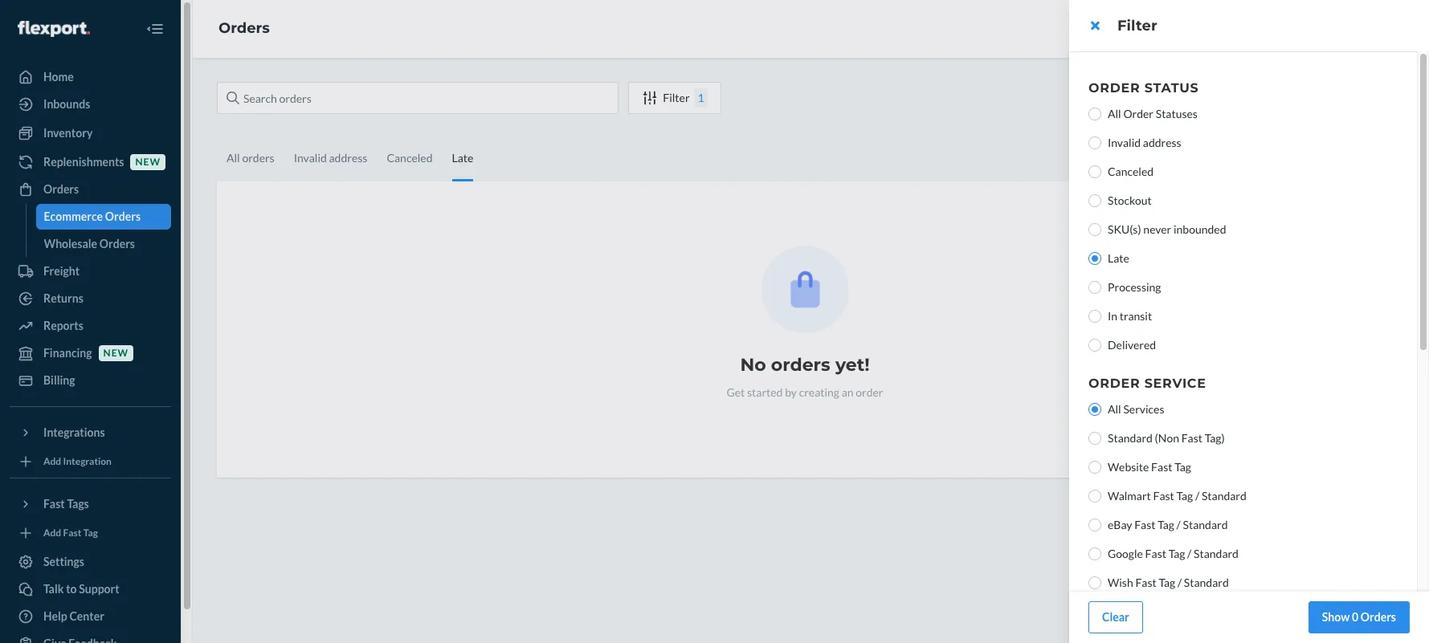 Task type: describe. For each thing, give the bounding box(es) containing it.
wish fast tag / standard
[[1108, 576, 1229, 590]]

/ for wish
[[1178, 576, 1182, 590]]

filter
[[1118, 17, 1158, 35]]

services
[[1124, 403, 1165, 416]]

in
[[1108, 309, 1118, 323]]

order status
[[1089, 80, 1199, 96]]

tag for wish
[[1159, 576, 1176, 590]]

/ for google
[[1188, 547, 1192, 561]]

show 0 orders
[[1323, 611, 1397, 624]]

1 vertical spatial order
[[1124, 107, 1154, 121]]

fast for website
[[1152, 460, 1173, 474]]

show
[[1323, 611, 1350, 624]]

fast for ebay
[[1135, 518, 1156, 532]]

address
[[1143, 136, 1182, 149]]

stockout
[[1108, 194, 1152, 207]]

standard for wish fast tag / standard
[[1184, 576, 1229, 590]]

inbounded
[[1174, 223, 1227, 236]]

invalid
[[1108, 136, 1141, 149]]

walmart
[[1108, 489, 1151, 503]]

clear button
[[1089, 602, 1143, 634]]

statuses
[[1156, 107, 1198, 121]]

google fast tag / standard
[[1108, 547, 1239, 561]]

website
[[1108, 460, 1150, 474]]

ebay fast tag / standard
[[1108, 518, 1228, 532]]

standard for google fast tag / standard
[[1194, 547, 1239, 561]]

order service
[[1089, 376, 1207, 391]]

orders
[[1361, 611, 1397, 624]]

fast for walmart
[[1154, 489, 1175, 503]]

standard for walmart fast tag / standard
[[1202, 489, 1247, 503]]

(non
[[1155, 432, 1180, 445]]

tag for google
[[1169, 547, 1186, 561]]

sku(s) never inbounded
[[1108, 223, 1227, 236]]



Task type: locate. For each thing, give the bounding box(es) containing it.
tag up wish fast tag / standard
[[1169, 547, 1186, 561]]

tag)
[[1205, 432, 1225, 445]]

0
[[1353, 611, 1359, 624]]

wish
[[1108, 576, 1134, 590]]

website fast tag
[[1108, 460, 1192, 474]]

all
[[1108, 107, 1122, 121], [1108, 403, 1122, 416]]

1 all from the top
[[1108, 107, 1122, 121]]

order up all order statuses
[[1089, 80, 1141, 96]]

ebay
[[1108, 518, 1133, 532]]

tag up google fast tag / standard
[[1158, 518, 1175, 532]]

fast left tag)
[[1182, 432, 1203, 445]]

status
[[1145, 80, 1199, 96]]

service
[[1145, 376, 1207, 391]]

show 0 orders button
[[1309, 602, 1410, 634]]

processing
[[1108, 280, 1162, 294]]

tag up walmart fast tag / standard
[[1175, 460, 1192, 474]]

google
[[1108, 547, 1144, 561]]

standard
[[1108, 432, 1153, 445], [1202, 489, 1247, 503], [1183, 518, 1228, 532], [1194, 547, 1239, 561], [1184, 576, 1229, 590]]

0 vertical spatial all
[[1108, 107, 1122, 121]]

close image
[[1091, 19, 1100, 32]]

fast for google
[[1146, 547, 1167, 561]]

clear
[[1103, 611, 1130, 624]]

None radio
[[1089, 108, 1102, 121], [1089, 223, 1102, 236], [1089, 252, 1102, 265], [1089, 281, 1102, 294], [1089, 339, 1102, 352], [1089, 403, 1102, 416], [1089, 490, 1102, 503], [1089, 519, 1102, 532], [1089, 108, 1102, 121], [1089, 223, 1102, 236], [1089, 252, 1102, 265], [1089, 281, 1102, 294], [1089, 339, 1102, 352], [1089, 403, 1102, 416], [1089, 490, 1102, 503], [1089, 519, 1102, 532]]

canceled
[[1108, 165, 1154, 178]]

delivered
[[1108, 338, 1157, 352]]

/ for walmart
[[1196, 489, 1200, 503]]

order down order status
[[1124, 107, 1154, 121]]

all for order service
[[1108, 403, 1122, 416]]

fast right google
[[1146, 547, 1167, 561]]

tag for walmart
[[1177, 489, 1194, 503]]

standard down tag)
[[1202, 489, 1247, 503]]

all services
[[1108, 403, 1165, 416]]

2 all from the top
[[1108, 403, 1122, 416]]

sku(s)
[[1108, 223, 1142, 236]]

invalid address
[[1108, 136, 1182, 149]]

order for service
[[1089, 376, 1141, 391]]

tag
[[1175, 460, 1192, 474], [1177, 489, 1194, 503], [1158, 518, 1175, 532], [1169, 547, 1186, 561], [1159, 576, 1176, 590]]

2 vertical spatial order
[[1089, 376, 1141, 391]]

1 vertical spatial all
[[1108, 403, 1122, 416]]

fast right the ebay
[[1135, 518, 1156, 532]]

/ down walmart fast tag / standard
[[1177, 518, 1181, 532]]

late
[[1108, 252, 1130, 265]]

tag up ebay fast tag / standard on the right
[[1177, 489, 1194, 503]]

fast for wish
[[1136, 576, 1157, 590]]

standard (non fast tag)
[[1108, 432, 1225, 445]]

order
[[1089, 80, 1141, 96], [1124, 107, 1154, 121], [1089, 376, 1141, 391]]

in transit
[[1108, 309, 1153, 323]]

order for status
[[1089, 80, 1141, 96]]

walmart fast tag / standard
[[1108, 489, 1247, 503]]

tag for ebay
[[1158, 518, 1175, 532]]

None radio
[[1089, 137, 1102, 149], [1089, 166, 1102, 178], [1089, 194, 1102, 207], [1089, 310, 1102, 323], [1089, 432, 1102, 445], [1089, 461, 1102, 474], [1089, 548, 1102, 561], [1089, 577, 1102, 590], [1089, 137, 1102, 149], [1089, 166, 1102, 178], [1089, 194, 1102, 207], [1089, 310, 1102, 323], [1089, 432, 1102, 445], [1089, 461, 1102, 474], [1089, 548, 1102, 561], [1089, 577, 1102, 590]]

standard for ebay fast tag / standard
[[1183, 518, 1228, 532]]

/ up ebay fast tag / standard on the right
[[1196, 489, 1200, 503]]

transit
[[1120, 309, 1153, 323]]

/ down google fast tag / standard
[[1178, 576, 1182, 590]]

tag for website
[[1175, 460, 1192, 474]]

standard up website
[[1108, 432, 1153, 445]]

all left services
[[1108, 403, 1122, 416]]

all order statuses
[[1108, 107, 1198, 121]]

/
[[1196, 489, 1200, 503], [1177, 518, 1181, 532], [1188, 547, 1192, 561], [1178, 576, 1182, 590]]

fast
[[1182, 432, 1203, 445], [1152, 460, 1173, 474], [1154, 489, 1175, 503], [1135, 518, 1156, 532], [1146, 547, 1167, 561], [1136, 576, 1157, 590]]

all for order status
[[1108, 107, 1122, 121]]

order up all services
[[1089, 376, 1141, 391]]

standard down walmart fast tag / standard
[[1183, 518, 1228, 532]]

standard up wish fast tag / standard
[[1194, 547, 1239, 561]]

0 vertical spatial order
[[1089, 80, 1141, 96]]

all up invalid
[[1108, 107, 1122, 121]]

fast right wish
[[1136, 576, 1157, 590]]

tag down google fast tag / standard
[[1159, 576, 1176, 590]]

/ up wish fast tag / standard
[[1188, 547, 1192, 561]]

fast up ebay fast tag / standard on the right
[[1154, 489, 1175, 503]]

standard down google fast tag / standard
[[1184, 576, 1229, 590]]

never
[[1144, 223, 1172, 236]]

fast down standard (non fast tag)
[[1152, 460, 1173, 474]]

/ for ebay
[[1177, 518, 1181, 532]]



Task type: vqa. For each thing, say whether or not it's contained in the screenshot.
'Invalid'
yes



